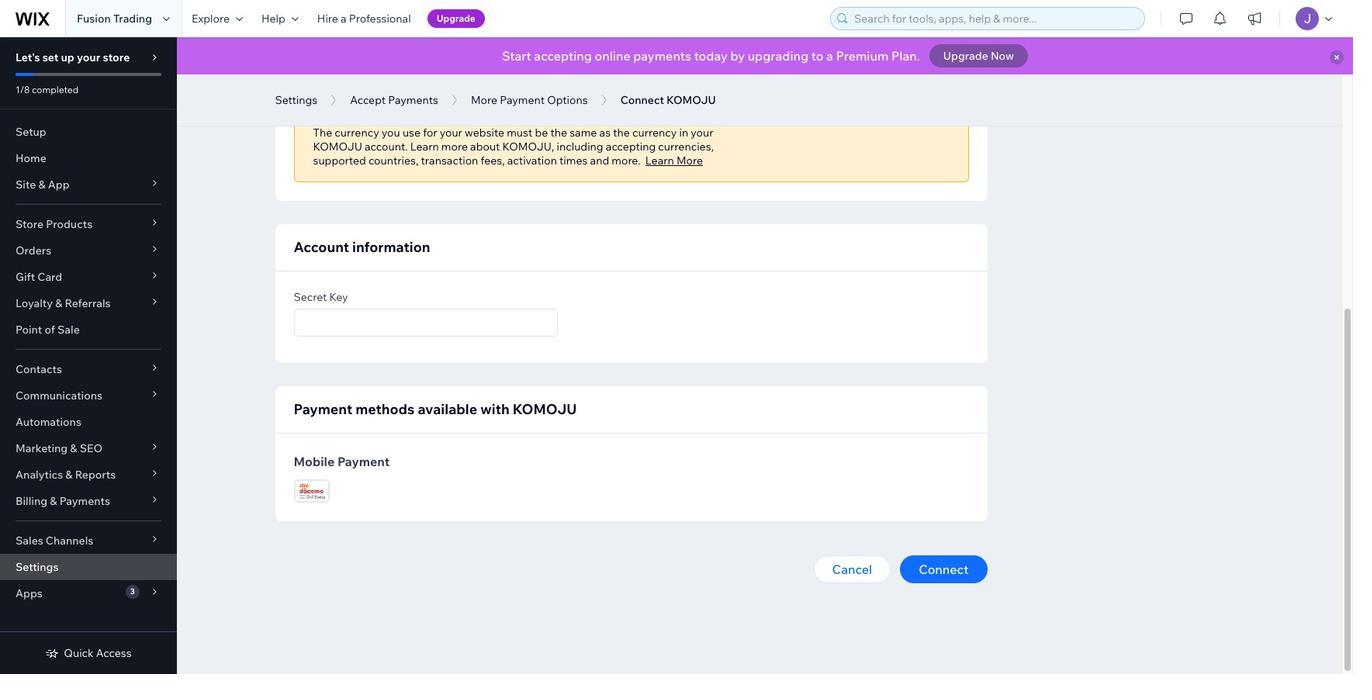 Task type: describe. For each thing, give the bounding box(es) containing it.
1 the from the left
[[550, 126, 567, 140]]

1 horizontal spatial komoju
[[513, 400, 577, 418]]

use
[[403, 126, 421, 140]]

note:
[[368, 107, 394, 121]]

activation
[[507, 154, 557, 168]]

0 vertical spatial a
[[341, 12, 347, 26]]

secret key
[[294, 290, 348, 304]]

help
[[261, 12, 285, 26]]

billing & payments
[[16, 494, 110, 508]]

3
[[130, 587, 135, 597]]

channels
[[46, 534, 93, 548]]

more payment options
[[471, 93, 588, 107]]

fusion trading
[[77, 12, 152, 26]]

loyalty & referrals
[[16, 296, 111, 310]]

sales channels
[[16, 534, 93, 548]]

account information
[[294, 238, 430, 256]]

completed
[[32, 84, 79, 95]]

accept payments button
[[342, 88, 446, 112]]

home link
[[0, 145, 177, 171]]

payments
[[633, 48, 691, 64]]

start accepting online payments today by upgrading to a premium plan.
[[502, 48, 920, 64]]

site & app
[[16, 178, 70, 192]]

learn more
[[645, 154, 703, 168]]

2 the from the left
[[613, 126, 630, 140]]

upgrade button
[[427, 9, 485, 28]]

point of sale
[[16, 323, 80, 337]]

app
[[48, 178, 70, 192]]

& for marketing
[[70, 442, 77, 455]]

online
[[595, 48, 631, 64]]

1 horizontal spatial more
[[677, 154, 703, 168]]

1 horizontal spatial your
[[440, 126, 462, 140]]

transaction
[[421, 154, 478, 168]]

mobile payment
[[294, 454, 390, 469]]

mobile
[[294, 454, 335, 469]]

by
[[730, 48, 745, 64]]

times
[[559, 154, 588, 168]]

to
[[811, 48, 824, 64]]

reports
[[75, 468, 116, 482]]

in
[[679, 126, 688, 140]]

professional
[[349, 12, 411, 26]]

let's
[[16, 50, 40, 64]]

important
[[313, 107, 365, 121]]

sidebar element
[[0, 37, 177, 674]]

sales channels button
[[0, 528, 177, 554]]

website
[[465, 126, 504, 140]]

1 currency from the left
[[335, 126, 379, 140]]

accept payments
[[350, 93, 438, 107]]

fees,
[[481, 154, 505, 168]]

gift
[[16, 270, 35, 284]]

access
[[96, 646, 132, 660]]

accept
[[350, 93, 386, 107]]

contacts
[[16, 362, 62, 376]]

marketing
[[16, 442, 68, 455]]

you
[[382, 126, 400, 140]]

hire a professional link
[[308, 0, 420, 37]]

communications
[[16, 389, 102, 403]]

your inside sidebar element
[[77, 50, 100, 64]]

1 vertical spatial payment
[[294, 400, 352, 418]]

card
[[37, 270, 62, 284]]

cancel
[[832, 562, 872, 577]]

must
[[507, 126, 533, 140]]

accepting inside alert
[[534, 48, 592, 64]]

& for analytics
[[65, 468, 73, 482]]

point of sale link
[[0, 317, 177, 343]]

settings for settings button
[[275, 93, 317, 107]]

sale
[[57, 323, 80, 337]]

upgrade for upgrade
[[437, 12, 476, 24]]

setup
[[16, 125, 46, 139]]

analytics
[[16, 468, 63, 482]]

countries,
[[368, 154, 419, 168]]

hire
[[317, 12, 338, 26]]

analytics & reports button
[[0, 462, 177, 488]]

payment methods available with komoju
[[294, 400, 577, 418]]

point
[[16, 323, 42, 337]]

site
[[16, 178, 36, 192]]

start accepting online payments today by upgrading to a premium plan. alert
[[177, 37, 1353, 74]]

referrals
[[65, 296, 111, 310]]

key
[[329, 290, 348, 304]]

currencies,
[[658, 140, 714, 154]]

2 currency from the left
[[632, 126, 677, 140]]

upgrade for upgrade now
[[943, 49, 988, 63]]



Task type: locate. For each thing, give the bounding box(es) containing it.
with
[[481, 400, 510, 418]]

payment
[[500, 93, 545, 107], [294, 400, 352, 418], [337, 454, 390, 469]]

upgrade left 'now'
[[943, 49, 988, 63]]

1 horizontal spatial currency
[[632, 126, 677, 140]]

more up website at the top left
[[471, 93, 497, 107]]

store
[[16, 217, 44, 231]]

store products button
[[0, 211, 177, 237]]

payments inside button
[[388, 93, 438, 107]]

settings link
[[0, 554, 177, 580]]

automations
[[16, 415, 81, 429]]

more
[[441, 140, 468, 154]]

& left the seo
[[70, 442, 77, 455]]

store products
[[16, 217, 92, 231]]

2 vertical spatial payment
[[337, 454, 390, 469]]

quick access
[[64, 646, 132, 660]]

0 vertical spatial accepting
[[534, 48, 592, 64]]

1 horizontal spatial accepting
[[606, 140, 656, 154]]

0 horizontal spatial currency
[[335, 126, 379, 140]]

settings inside sidebar element
[[16, 560, 59, 574]]

analytics & reports
[[16, 468, 116, 482]]

payments inside popup button
[[59, 494, 110, 508]]

payment right the mobile
[[337, 454, 390, 469]]

communications button
[[0, 383, 177, 409]]

1 horizontal spatial settings
[[275, 93, 317, 107]]

start
[[502, 48, 531, 64]]

a right hire in the left of the page
[[341, 12, 347, 26]]

more payment options button
[[463, 88, 596, 112]]

Secret Key field
[[299, 310, 552, 336]]

more down in
[[677, 154, 703, 168]]

komoju inside the currency you use for your website must be the same as the currency in your komoju account. learn more about komoju, including accepting currencies, supported countries, transaction fees, activation times and more.
[[313, 140, 362, 154]]

& for site
[[38, 178, 45, 192]]

payment up the mobile
[[294, 400, 352, 418]]

the
[[550, 126, 567, 140], [613, 126, 630, 140]]

sales
[[16, 534, 43, 548]]

komoju right with
[[513, 400, 577, 418]]

0 vertical spatial upgrade
[[437, 12, 476, 24]]

fusion
[[77, 12, 111, 26]]

today
[[694, 48, 728, 64]]

0 horizontal spatial your
[[77, 50, 100, 64]]

& inside site & app dropdown button
[[38, 178, 45, 192]]

1 vertical spatial more
[[677, 154, 703, 168]]

1 vertical spatial komoju
[[513, 400, 577, 418]]

your right "up"
[[77, 50, 100, 64]]

the currency you use for your website must be the same as the currency in your komoju account. learn more about komoju, including accepting currencies, supported countries, transaction fees, activation times and more.
[[313, 126, 714, 168]]

loyalty & referrals button
[[0, 290, 177, 317]]

1 horizontal spatial upgrade
[[943, 49, 988, 63]]

0 horizontal spatial komoju
[[313, 140, 362, 154]]

1 horizontal spatial learn
[[645, 154, 674, 168]]

a inside alert
[[826, 48, 833, 64]]

learn
[[410, 140, 439, 154], [645, 154, 674, 168]]

seo
[[80, 442, 103, 455]]

1 horizontal spatial the
[[613, 126, 630, 140]]

payment up must
[[500, 93, 545, 107]]

2 horizontal spatial your
[[691, 126, 713, 140]]

same
[[570, 126, 597, 140]]

account
[[294, 238, 349, 256]]

apps
[[16, 587, 42, 601]]

plan.
[[892, 48, 920, 64]]

site & app button
[[0, 171, 177, 198]]

payments
[[388, 93, 438, 107], [59, 494, 110, 508]]

0 horizontal spatial a
[[341, 12, 347, 26]]

0 vertical spatial settings
[[275, 93, 317, 107]]

cancel button
[[814, 556, 891, 584]]

orders
[[16, 244, 51, 258]]

learn left more
[[410, 140, 439, 154]]

komoju
[[313, 140, 362, 154], [513, 400, 577, 418]]

learn right more.
[[645, 154, 674, 168]]

trading
[[113, 12, 152, 26]]

learn inside the currency you use for your website must be the same as the currency in your komoju account. learn more about komoju, including accepting currencies, supported countries, transaction fees, activation times and more.
[[410, 140, 439, 154]]

payments down analytics & reports dropdown button
[[59, 494, 110, 508]]

marketing & seo button
[[0, 435, 177, 462]]

0 horizontal spatial the
[[550, 126, 567, 140]]

help button
[[252, 0, 308, 37]]

payment inside button
[[500, 93, 545, 107]]

Search for tools, apps, help & more... field
[[850, 8, 1140, 29]]

your
[[77, 50, 100, 64], [440, 126, 462, 140], [691, 126, 713, 140]]

accepting
[[534, 48, 592, 64], [606, 140, 656, 154]]

products
[[46, 217, 92, 231]]

0 horizontal spatial upgrade
[[437, 12, 476, 24]]

secret
[[294, 290, 327, 304]]

1 vertical spatial a
[[826, 48, 833, 64]]

payment for mobile
[[337, 454, 390, 469]]

upgrade inside start accepting online payments today by upgrading to a premium plan. alert
[[943, 49, 988, 63]]

methods
[[356, 400, 415, 418]]

0 horizontal spatial more
[[471, 93, 497, 107]]

for
[[423, 126, 437, 140]]

connect button
[[900, 556, 987, 584]]

1 horizontal spatial payments
[[388, 93, 438, 107]]

quick access button
[[45, 646, 132, 660]]

0 horizontal spatial payments
[[59, 494, 110, 508]]

0 vertical spatial payment
[[500, 93, 545, 107]]

available
[[418, 400, 477, 418]]

upgrading
[[748, 48, 809, 64]]

settings up the
[[275, 93, 317, 107]]

0 horizontal spatial learn
[[410, 140, 439, 154]]

setup link
[[0, 119, 177, 145]]

& inside loyalty & referrals dropdown button
[[55, 296, 62, 310]]

& left reports
[[65, 468, 73, 482]]

komoju down important on the top left of page
[[313, 140, 362, 154]]

0 horizontal spatial settings
[[16, 560, 59, 574]]

settings inside button
[[275, 93, 317, 107]]

store
[[103, 50, 130, 64]]

& for loyalty
[[55, 296, 62, 310]]

settings down the sales
[[16, 560, 59, 574]]

& right site
[[38, 178, 45, 192]]

hire a professional
[[317, 12, 411, 26]]

up
[[61, 50, 74, 64]]

1 horizontal spatial a
[[826, 48, 833, 64]]

options
[[547, 93, 588, 107]]

premium
[[836, 48, 889, 64]]

payment for more
[[500, 93, 545, 107]]

currency down important note: at left
[[335, 126, 379, 140]]

komoju,
[[502, 140, 554, 154]]

settings button
[[267, 88, 325, 112]]

accepting inside the currency you use for your website must be the same as the currency in your komoju account. learn more about komoju, including accepting currencies, supported countries, transaction fees, activation times and more.
[[606, 140, 656, 154]]

& right billing
[[50, 494, 57, 508]]

billing & payments button
[[0, 488, 177, 514]]

your right in
[[691, 126, 713, 140]]

quick
[[64, 646, 94, 660]]

payments up use
[[388, 93, 438, 107]]

more inside button
[[471, 93, 497, 107]]

set
[[42, 50, 58, 64]]

& right loyalty
[[55, 296, 62, 310]]

explore
[[192, 12, 230, 26]]

0 vertical spatial komoju
[[313, 140, 362, 154]]

1 vertical spatial payments
[[59, 494, 110, 508]]

currency left in
[[632, 126, 677, 140]]

1/8
[[16, 84, 30, 95]]

1 vertical spatial upgrade
[[943, 49, 988, 63]]

1 vertical spatial accepting
[[606, 140, 656, 154]]

0 horizontal spatial accepting
[[534, 48, 592, 64]]

mobile payment image
[[294, 480, 329, 502]]

& inside 'marketing & seo' "dropdown button"
[[70, 442, 77, 455]]

more
[[471, 93, 497, 107], [677, 154, 703, 168]]

a right to
[[826, 48, 833, 64]]

1 vertical spatial settings
[[16, 560, 59, 574]]

& inside billing & payments popup button
[[50, 494, 57, 508]]

&
[[38, 178, 45, 192], [55, 296, 62, 310], [70, 442, 77, 455], [65, 468, 73, 482], [50, 494, 57, 508]]

including
[[557, 140, 603, 154]]

be
[[535, 126, 548, 140]]

& inside analytics & reports dropdown button
[[65, 468, 73, 482]]

settings for settings link
[[16, 560, 59, 574]]

home
[[16, 151, 46, 165]]

your right for
[[440, 126, 462, 140]]

upgrade right professional
[[437, 12, 476, 24]]

important note:
[[313, 107, 394, 121]]

supported
[[313, 154, 366, 168]]

0 vertical spatial payments
[[388, 93, 438, 107]]

now
[[991, 49, 1014, 63]]

0 vertical spatial more
[[471, 93, 497, 107]]

the right be
[[550, 126, 567, 140]]

gift card
[[16, 270, 62, 284]]

the right 'as'
[[613, 126, 630, 140]]

more.
[[612, 154, 641, 168]]

of
[[45, 323, 55, 337]]

& for billing
[[50, 494, 57, 508]]

upgrade now
[[943, 49, 1014, 63]]

1/8 completed
[[16, 84, 79, 95]]



Task type: vqa. For each thing, say whether or not it's contained in the screenshot.
Fulfilled at the left of page
no



